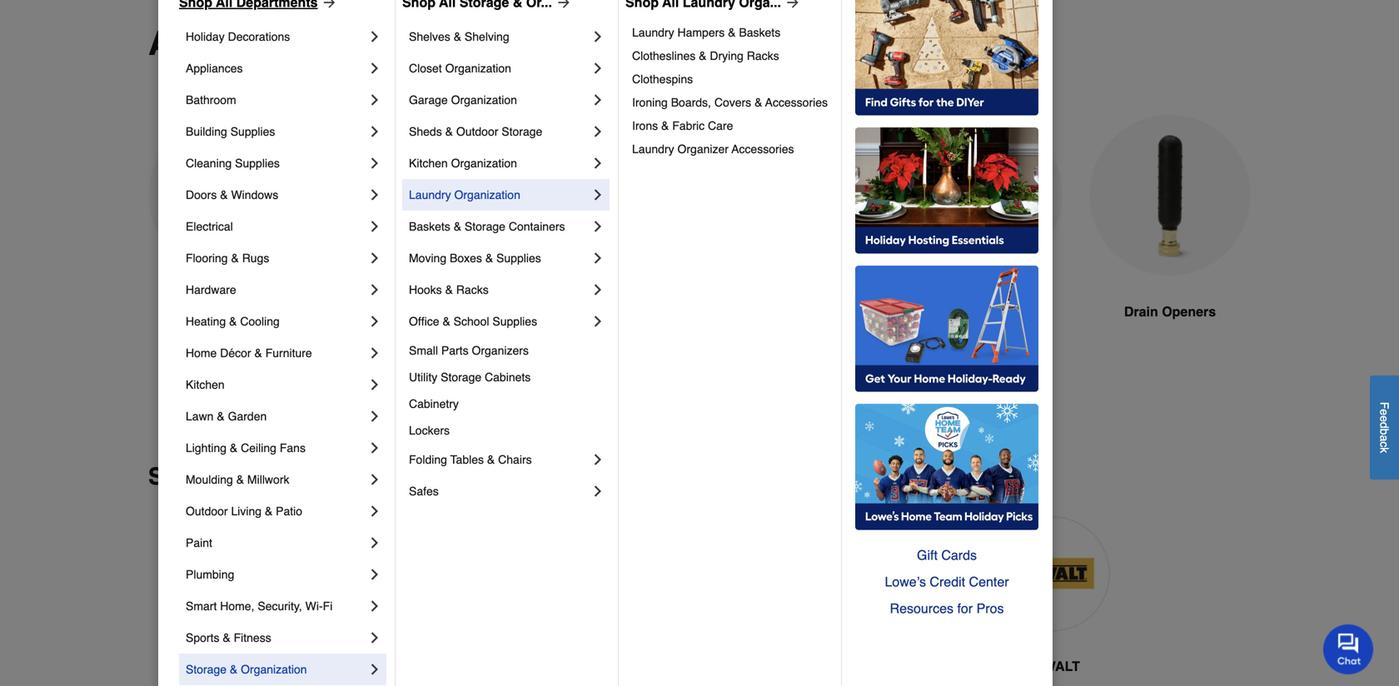 Task type: describe. For each thing, give the bounding box(es) containing it.
sports & fitness link
[[186, 622, 367, 654]]

resources
[[890, 601, 954, 616]]

0 vertical spatial openers
[[561, 24, 696, 62]]

smart home, security, wi-fi
[[186, 600, 333, 613]]

shop by brand
[[148, 464, 314, 490]]

clotheslines & drying racks link
[[632, 44, 830, 67]]

chevron right image for appliances
[[367, 60, 383, 77]]

bathroom
[[186, 93, 236, 107]]

gift cards
[[917, 548, 977, 563]]

containers
[[509, 220, 565, 233]]

flooring & rugs
[[186, 252, 269, 265]]

gift
[[917, 548, 938, 563]]

chevron right image for outdoor living & patio
[[367, 503, 383, 520]]

doors & windows
[[186, 188, 278, 202]]

drain snakes link
[[901, 115, 1063, 362]]

organization for closet organization
[[445, 62, 511, 75]]

clothespins link
[[632, 67, 830, 91]]

1 e from the top
[[1378, 409, 1392, 416]]

heating
[[186, 315, 226, 328]]

fi
[[323, 600, 333, 613]]

snakes
[[978, 304, 1024, 319]]

small parts organizers link
[[409, 337, 606, 364]]

1 vertical spatial openers
[[1162, 304, 1216, 319]]

smart home, security, wi-fi link
[[186, 591, 367, 622]]

holiday hosting essentials. image
[[856, 127, 1039, 254]]

dewalt logo. image
[[995, 517, 1110, 631]]

accessories inside laundry organizer accessories link
[[732, 142, 794, 156]]

supplies up windows
[[235, 157, 280, 170]]

drain snakes
[[940, 304, 1024, 319]]

f e e d b a c k
[[1378, 402, 1392, 453]]

resources for pros link
[[856, 596, 1039, 622]]

chevron right image for doors & windows
[[367, 187, 383, 203]]

supplies inside "link"
[[231, 125, 275, 138]]

organization for kitchen organization
[[451, 157, 517, 170]]

garage
[[409, 93, 448, 107]]

moulding & millwork
[[186, 473, 289, 487]]

lockers
[[409, 424, 450, 437]]

chevron right image for shelves & shelving
[[590, 28, 606, 45]]

2 arrow right image from the left
[[552, 0, 572, 11]]

millwork
[[247, 473, 289, 487]]

zep
[[335, 659, 359, 674]]

chevron right image for garage organization
[[590, 92, 606, 108]]

chevron right image for paint
[[367, 535, 383, 551]]

kitchen organization
[[409, 157, 517, 170]]

breadcrumb element
[[148, 0, 480, 25]]

f
[[1378, 402, 1392, 409]]

ironing
[[632, 96, 668, 109]]

cleaning supplies link
[[186, 147, 367, 179]]

home décor & furniture link
[[186, 337, 367, 369]]

moving boxes & supplies link
[[409, 242, 590, 274]]

machine augers
[[366, 304, 469, 319]]

korky logo. image
[[854, 517, 969, 631]]

parts
[[441, 344, 469, 357]]

smart
[[186, 600, 217, 613]]

folding
[[409, 453, 447, 467]]

security,
[[258, 600, 302, 613]]

rugs
[[242, 252, 269, 265]]

fitness
[[234, 631, 271, 645]]

lowe's home team holiday picks. image
[[856, 404, 1039, 531]]

shelving
[[465, 30, 510, 43]]

sports
[[186, 631, 219, 645]]

outdoor living & patio
[[186, 505, 302, 518]]

doors & windows link
[[186, 179, 367, 211]]

get your home holiday-ready. image
[[856, 266, 1039, 392]]

cabinetry link
[[409, 391, 606, 417]]

chevron right image for electrical
[[367, 218, 383, 235]]

0 horizontal spatial baskets
[[409, 220, 451, 233]]

heating & cooling link
[[186, 306, 367, 337]]

chevron right image for kitchen organization
[[590, 155, 606, 172]]

flooring & rugs link
[[186, 242, 367, 274]]

1 horizontal spatial baskets
[[739, 26, 781, 39]]

moulding
[[186, 473, 233, 487]]

holiday decorations link
[[186, 21, 367, 52]]

brand
[[247, 464, 314, 490]]

0 vertical spatial outdoor
[[456, 125, 499, 138]]

baskets & storage containers link
[[409, 211, 590, 242]]

organization down sports & fitness link
[[241, 663, 307, 676]]

plungers
[[282, 24, 424, 62]]

shop
[[148, 464, 207, 490]]

laundry organization
[[409, 188, 521, 202]]

machine augers link
[[337, 115, 498, 362]]

décor
[[220, 347, 251, 360]]

chevron right image for flooring & rugs
[[367, 250, 383, 267]]

patio
[[276, 505, 302, 518]]

storage & organization
[[186, 663, 307, 676]]

moving boxes & supplies
[[409, 252, 541, 265]]

ceiling
[[241, 442, 277, 455]]

chairs
[[498, 453, 532, 467]]

sheds & outdoor storage
[[409, 125, 543, 138]]

storage down the sports
[[186, 663, 227, 676]]

gift cards link
[[856, 542, 1039, 569]]

chevron right image for moving boxes & supplies
[[590, 250, 606, 267]]

a cobra rubber bladder with brass fitting. image
[[1090, 115, 1251, 277]]

furniture
[[265, 347, 312, 360]]

for
[[958, 601, 973, 616]]

storage down parts
[[441, 371, 482, 384]]

office & school supplies
[[409, 315, 537, 328]]

find gifts for the diyer. image
[[856, 0, 1039, 116]]

zep link
[[289, 517, 404, 686]]

hooks & racks
[[409, 283, 489, 297]]

drain for drain snakes
[[940, 304, 974, 319]]

chevron right image for cleaning supplies
[[367, 155, 383, 172]]

1 vertical spatial laundry
[[632, 142, 674, 156]]

chevron right image for closet organization
[[590, 60, 606, 77]]

chevron right image for hardware
[[367, 282, 383, 298]]

chevron right image for plumbing
[[367, 566, 383, 583]]

clotheslines & drying racks
[[632, 49, 779, 62]]

office & school supplies link
[[409, 306, 590, 337]]

wi-
[[305, 600, 323, 613]]

chevron right image for hooks & racks
[[590, 282, 606, 298]]

chat invite button image
[[1324, 624, 1375, 675]]

appliances
[[186, 62, 243, 75]]

lighting & ceiling fans link
[[186, 432, 367, 464]]

kitchen for kitchen organization
[[409, 157, 448, 170]]

sheds & outdoor storage link
[[409, 116, 590, 147]]

clotheslines
[[632, 49, 696, 62]]

laundry hampers & baskets
[[632, 26, 781, 39]]

folding tables & chairs link
[[409, 444, 590, 476]]

a brass craft music wire machine auger. image
[[337, 115, 498, 277]]

f e e d b a c k button
[[1370, 376, 1400, 480]]

1 arrow right image from the left
[[318, 0, 338, 11]]

zep logo. image
[[289, 517, 404, 631]]

small
[[409, 344, 438, 357]]

augers,
[[148, 24, 272, 62]]

living
[[231, 505, 262, 518]]

chevron right image for holiday decorations
[[367, 28, 383, 45]]

chevron right image for safes
[[590, 483, 606, 500]]

hand augers link
[[148, 115, 310, 362]]

laundry organizer accessories link
[[632, 137, 830, 161]]

chevron right image for laundry organization
[[590, 187, 606, 203]]

cleaning
[[186, 157, 232, 170]]

lowe's credit center
[[885, 574, 1009, 590]]



Task type: locate. For each thing, give the bounding box(es) containing it.
lawn
[[186, 410, 214, 423]]

laundry
[[632, 26, 674, 39], [632, 142, 674, 156], [409, 188, 451, 202]]

2 augers from the left
[[423, 304, 469, 319]]

& inside drain cleaners & chemicals
[[650, 304, 659, 319]]

chevron right image for storage & organization
[[367, 661, 383, 678]]

irons & fabric care link
[[632, 114, 830, 137]]

baskets & storage containers
[[409, 220, 565, 233]]

chevron right image for kitchen
[[367, 377, 383, 393]]

kitchen organization link
[[409, 147, 590, 179]]

utility storage cabinets
[[409, 371, 531, 384]]

center
[[969, 574, 1009, 590]]

chevron right image
[[590, 28, 606, 45], [367, 60, 383, 77], [367, 92, 383, 108], [367, 123, 383, 140], [590, 123, 606, 140], [367, 155, 383, 172], [590, 250, 606, 267], [590, 282, 606, 298], [367, 345, 383, 362], [367, 377, 383, 393], [590, 483, 606, 500], [367, 598, 383, 615], [367, 661, 383, 678]]

cabinets
[[485, 371, 531, 384]]

1 horizontal spatial racks
[[747, 49, 779, 62]]

hardware link
[[186, 274, 367, 306]]

drying
[[710, 49, 744, 62]]

racks
[[747, 49, 779, 62], [456, 283, 489, 297]]

chevron right image for sports & fitness
[[367, 630, 383, 646]]

cobra link
[[572, 517, 686, 686]]

arrow right image up "plungers" on the left top
[[318, 0, 338, 11]]

chevron right image for folding tables & chairs
[[590, 452, 606, 468]]

cobra logo. image
[[572, 517, 686, 631]]

1 horizontal spatial augers
[[423, 304, 469, 319]]

e up d
[[1378, 409, 1392, 416]]

0 vertical spatial laundry
[[632, 26, 674, 39]]

0 vertical spatial baskets
[[739, 26, 781, 39]]

organization for laundry organization
[[454, 188, 521, 202]]

lowe's
[[885, 574, 926, 590]]

drain for drain openers
[[1125, 304, 1159, 319]]

a black rubber plunger. image
[[713, 115, 875, 277]]

laundry down kitchen organization
[[409, 188, 451, 202]]

chevron right image for building supplies
[[367, 123, 383, 140]]

0 horizontal spatial arrow right image
[[318, 0, 338, 11]]

2 horizontal spatial arrow right image
[[781, 0, 801, 11]]

organization up baskets & storage containers
[[454, 188, 521, 202]]

1 horizontal spatial arrow right image
[[552, 0, 572, 11]]

appliances link
[[186, 52, 367, 84]]

1 vertical spatial outdoor
[[186, 505, 228, 518]]

0 horizontal spatial openers
[[561, 24, 696, 62]]

organization for garage organization
[[451, 93, 517, 107]]

supplies up small parts organizers link
[[493, 315, 537, 328]]

by
[[213, 464, 240, 490]]

holiday decorations
[[186, 30, 290, 43]]

arrow right image up shelves & shelving link
[[552, 0, 572, 11]]

&
[[433, 24, 458, 62], [728, 26, 736, 39], [454, 30, 462, 43], [699, 49, 707, 62], [755, 96, 763, 109], [661, 119, 669, 132], [445, 125, 453, 138], [220, 188, 228, 202], [454, 220, 462, 233], [231, 252, 239, 265], [486, 252, 493, 265], [445, 283, 453, 297], [650, 304, 659, 319], [229, 315, 237, 328], [443, 315, 451, 328], [254, 347, 262, 360], [217, 410, 225, 423], [230, 442, 238, 455], [487, 453, 495, 467], [236, 473, 244, 487], [265, 505, 273, 518], [223, 631, 231, 645], [230, 663, 238, 676]]

1 vertical spatial baskets
[[409, 220, 451, 233]]

hampers
[[678, 26, 725, 39]]

drain cleaners & chemicals link
[[525, 115, 686, 382]]

kitchen inside "link"
[[409, 157, 448, 170]]

hardware
[[186, 283, 236, 297]]

0 horizontal spatial racks
[[456, 283, 489, 297]]

storage & organization link
[[186, 654, 367, 686]]

clothespins
[[632, 72, 693, 86]]

chevron right image for bathroom
[[367, 92, 383, 108]]

kitchen
[[409, 157, 448, 170], [186, 378, 225, 392]]

1 vertical spatial accessories
[[732, 142, 794, 156]]

baskets up clotheslines & drying racks link
[[739, 26, 781, 39]]

supplies
[[231, 125, 275, 138], [235, 157, 280, 170], [497, 252, 541, 265], [493, 315, 537, 328]]

0 vertical spatial accessories
[[765, 96, 828, 109]]

building supplies
[[186, 125, 275, 138]]

kitchen for kitchen
[[186, 378, 225, 392]]

outdoor up kitchen organization
[[456, 125, 499, 138]]

e up b
[[1378, 416, 1392, 422]]

garage organization link
[[409, 84, 590, 116]]

accessories down 'irons & fabric care' link
[[732, 142, 794, 156]]

c
[[1378, 442, 1392, 447]]

outdoor down moulding
[[186, 505, 228, 518]]

2 e from the top
[[1378, 416, 1392, 422]]

laundry down the irons
[[632, 142, 674, 156]]

organization inside "link"
[[451, 157, 517, 170]]

hand
[[188, 304, 221, 319]]

1 augers from the left
[[225, 304, 270, 319]]

0 horizontal spatial augers
[[225, 304, 270, 319]]

chevron right image for office & school supplies
[[590, 313, 606, 330]]

fans
[[280, 442, 306, 455]]

lawn & garden link
[[186, 401, 367, 432]]

k
[[1378, 447, 1392, 453]]

1 vertical spatial racks
[[456, 283, 489, 297]]

bathroom link
[[186, 84, 367, 116]]

baskets up moving
[[409, 220, 451, 233]]

0 vertical spatial kitchen
[[409, 157, 448, 170]]

augers for machine augers
[[423, 304, 469, 319]]

a
[[1378, 435, 1392, 442]]

chevron right image
[[367, 28, 383, 45], [590, 60, 606, 77], [590, 92, 606, 108], [590, 155, 606, 172], [367, 187, 383, 203], [590, 187, 606, 203], [367, 218, 383, 235], [590, 218, 606, 235], [367, 250, 383, 267], [367, 282, 383, 298], [367, 313, 383, 330], [590, 313, 606, 330], [367, 408, 383, 425], [367, 440, 383, 457], [590, 452, 606, 468], [367, 472, 383, 488], [367, 503, 383, 520], [367, 535, 383, 551], [367, 566, 383, 583], [367, 630, 383, 646]]

folding tables & chairs
[[409, 453, 532, 467]]

credit
[[930, 574, 966, 590]]

holiday
[[186, 30, 225, 43]]

laundry for small parts organizers
[[409, 188, 451, 202]]

chevron right image for home décor & furniture
[[367, 345, 383, 362]]

utility storage cabinets link
[[409, 364, 606, 391]]

hooks & racks link
[[409, 274, 590, 306]]

1 horizontal spatial outdoor
[[456, 125, 499, 138]]

organizer
[[678, 142, 729, 156]]

home
[[186, 347, 217, 360]]

plumbing
[[186, 568, 234, 581]]

closet
[[409, 62, 442, 75]]

organization down shelving
[[445, 62, 511, 75]]

care
[[708, 119, 733, 132]]

laundry hampers & baskets link
[[632, 21, 830, 44]]

laundry for gift cards
[[632, 26, 674, 39]]

drain for drain cleaners & chemicals
[[552, 304, 586, 319]]

tables
[[450, 453, 484, 467]]

electrical link
[[186, 211, 367, 242]]

arrow right image
[[318, 0, 338, 11], [552, 0, 572, 11], [781, 0, 801, 11]]

cabinetry
[[409, 397, 459, 411]]

lawn & garden
[[186, 410, 267, 423]]

heating & cooling
[[186, 315, 280, 328]]

3 arrow right image from the left
[[781, 0, 801, 11]]

hand augers
[[188, 304, 270, 319]]

racks up office & school supplies
[[456, 283, 489, 297]]

accessories right covers
[[765, 96, 828, 109]]

supplies down "containers"
[[497, 252, 541, 265]]

augers for hand augers
[[225, 304, 270, 319]]

openers
[[561, 24, 696, 62], [1162, 304, 1216, 319]]

outdoor inside "link"
[[186, 505, 228, 518]]

kitchen down the sheds at the left top
[[409, 157, 448, 170]]

drain cleaners & chemicals
[[552, 304, 659, 339]]

a yellow jug of drano commercial line drain cleaner. image
[[525, 115, 686, 277]]

1 horizontal spatial openers
[[1162, 304, 1216, 319]]

cleaners
[[590, 304, 646, 319]]

storage up the kitchen organization "link"
[[502, 125, 543, 138]]

2 vertical spatial laundry
[[409, 188, 451, 202]]

chevron right image for baskets & storage containers
[[590, 218, 606, 235]]

0 vertical spatial racks
[[747, 49, 779, 62]]

organization up sheds & outdoor storage on the left top
[[451, 93, 517, 107]]

resources for pros
[[890, 601, 1004, 616]]

0 horizontal spatial outdoor
[[186, 505, 228, 518]]

1 vertical spatial kitchen
[[186, 378, 225, 392]]

accessories inside ironing boards, covers & accessories link
[[765, 96, 828, 109]]

chevron right image for moulding & millwork
[[367, 472, 383, 488]]

organization down sheds & outdoor storage on the left top
[[451, 157, 517, 170]]

paint link
[[186, 527, 367, 559]]

chevron right image for lawn & garden
[[367, 408, 383, 425]]

boards,
[[671, 96, 711, 109]]

racks right 'drying'
[[747, 49, 779, 62]]

chevron right image for smart home, security, wi-fi
[[367, 598, 383, 615]]

orange drain snakes. image
[[901, 115, 1063, 277]]

flooring
[[186, 252, 228, 265]]

doors
[[186, 188, 217, 202]]

1 horizontal spatial kitchen
[[409, 157, 448, 170]]

drain openers
[[1125, 304, 1216, 319]]

chevron right image for sheds & outdoor storage
[[590, 123, 606, 140]]

storage up moving boxes & supplies
[[465, 220, 506, 233]]

plumbing link
[[186, 559, 367, 591]]

chevron right image for heating & cooling
[[367, 313, 383, 330]]

kitchen down the home
[[186, 378, 225, 392]]

d
[[1378, 422, 1392, 429]]

augers
[[225, 304, 270, 319], [423, 304, 469, 319]]

safes link
[[409, 476, 590, 507]]

0 horizontal spatial kitchen
[[186, 378, 225, 392]]

laundry organizer accessories
[[632, 142, 794, 156]]

drain inside drain cleaners & chemicals
[[552, 304, 586, 319]]

a kobalt music wire drain hand auger. image
[[148, 115, 310, 277]]

laundry up clotheslines on the left of the page
[[632, 26, 674, 39]]

chevron right image for lighting & ceiling fans
[[367, 440, 383, 457]]

arrow right image up laundry hampers & baskets link
[[781, 0, 801, 11]]

utility
[[409, 371, 438, 384]]

small parts organizers
[[409, 344, 529, 357]]

cards
[[942, 548, 977, 563]]

supplies up cleaning supplies
[[231, 125, 275, 138]]



Task type: vqa. For each thing, say whether or not it's contained in the screenshot.
Security
no



